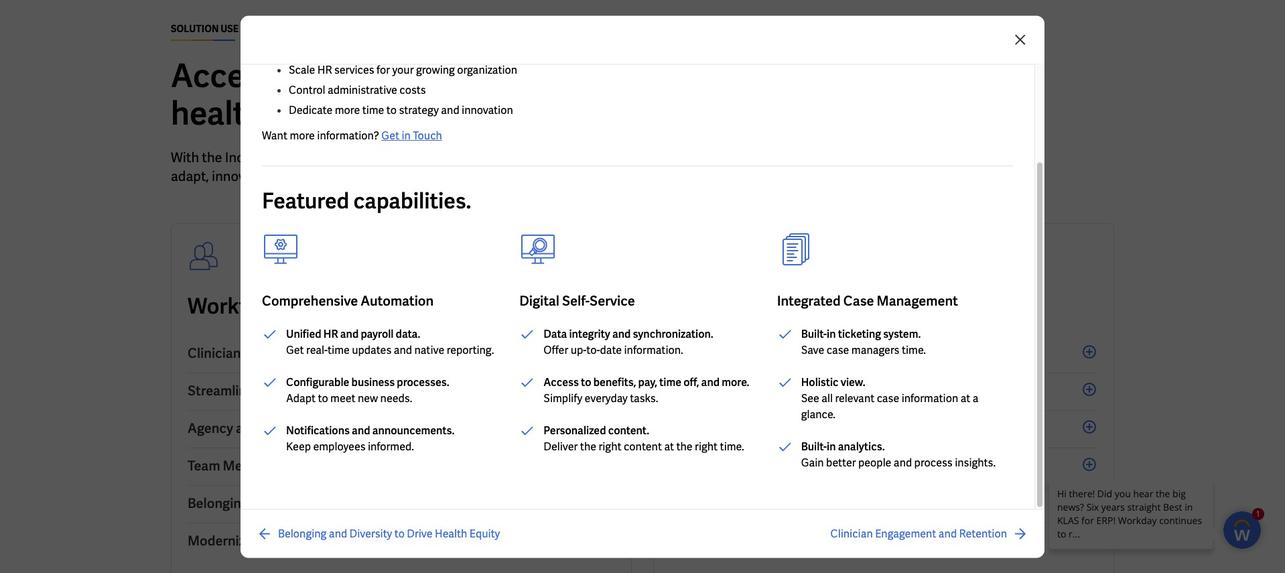 Task type: locate. For each thing, give the bounding box(es) containing it.
in
[[402, 129, 411, 143], [827, 327, 836, 341], [827, 440, 836, 454]]

1 vertical spatial equity
[[470, 526, 500, 540]]

0 horizontal spatial at
[[664, 440, 674, 454]]

your down benefit
[[472, 168, 498, 185]]

1 vertical spatial supply
[[795, 344, 836, 362]]

in for built-in analytics. gain better people and process insights.
[[827, 440, 836, 454]]

reporting.
[[447, 343, 494, 357]]

0 horizontal spatial contract
[[262, 420, 316, 437]]

0 vertical spatial chain
[[943, 292, 1000, 320]]

case inside built-in ticketing system. save case managers time.
[[827, 343, 849, 357]]

clinician up streamlined
[[188, 344, 241, 362]]

1 vertical spatial more
[[290, 129, 315, 143]]

a right "from"
[[545, 149, 553, 166]]

2 vertical spatial diversity
[[350, 526, 392, 540]]

the inside with the industry accelerator for healthcare, you benefit from a global ecosystem of partners to help you adapt, innovate, and scale—all while fast-tracking your digital transformation.
[[202, 149, 222, 166]]

1 horizontal spatial equity
[[470, 526, 500, 540]]

supply up holistic
[[795, 344, 836, 362]]

replenishment
[[807, 532, 899, 550]]

drive up delivery
[[349, 495, 382, 512]]

1 vertical spatial retention
[[959, 526, 1007, 540]]

offer
[[544, 343, 569, 357]]

1 vertical spatial diversity
[[277, 495, 331, 512]]

benefit
[[468, 149, 511, 166]]

and inside notifications and announcements. keep employees informed.
[[352, 424, 370, 438]]

belonging and diversity to drive health equity button inside "featured capabilities." dialog
[[257, 525, 500, 542]]

0 vertical spatial in
[[402, 129, 411, 143]]

hr for services
[[318, 63, 332, 77]]

supply up system.
[[872, 292, 939, 320]]

equity inside "featured capabilities." dialog
[[470, 526, 500, 540]]

1 horizontal spatial more
[[335, 103, 360, 117]]

relevant
[[835, 391, 875, 406]]

clinician for leftmost 'clinician engagement and retention' button
[[188, 344, 241, 362]]

time. inside personalized content. deliver the right content at the right time.
[[720, 440, 744, 454]]

deliver
[[544, 440, 578, 454]]

2 vertical spatial hr
[[263, 532, 281, 550]]

to up delivery
[[334, 495, 347, 512]]

comprehensive automation
[[262, 292, 434, 310]]

to
[[387, 103, 397, 117], [733, 149, 745, 166], [581, 375, 592, 389], [318, 391, 328, 406], [334, 495, 347, 512], [395, 526, 405, 540]]

0 horizontal spatial time
[[328, 343, 350, 357]]

want more information? get in touch
[[262, 129, 442, 143]]

hr inside button
[[263, 532, 281, 550]]

self-
[[562, 292, 590, 310]]

get
[[382, 129, 399, 143], [286, 343, 304, 357]]

a inside with the industry accelerator for healthcare, you benefit from a global ecosystem of partners to help you adapt, innovate, and scale—all while fast-tracking your digital transformation.
[[545, 149, 553, 166]]

retention for leftmost 'clinician engagement and retention' button
[[349, 344, 409, 362]]

1 horizontal spatial service
[[590, 292, 635, 310]]

unified
[[286, 327, 321, 341]]

1 vertical spatial contract
[[731, 495, 786, 512]]

get down unified
[[286, 343, 304, 357]]

0 vertical spatial integrated
[[777, 292, 841, 310]]

retention
[[349, 344, 409, 362], [959, 526, 1007, 540]]

solutions
[[492, 55, 628, 97]]

1 vertical spatial hr
[[324, 327, 338, 341]]

at inside personalized content. deliver the right content at the right time.
[[664, 440, 674, 454]]

0 vertical spatial service
[[590, 292, 635, 310]]

administrative
[[328, 83, 397, 97]]

in up better in the right of the page
[[827, 440, 836, 454]]

0 vertical spatial drive
[[349, 495, 382, 512]]

built- inside built-in analytics. gain better people and process insights.
[[801, 440, 827, 454]]

with
[[420, 55, 485, 97]]

0 vertical spatial diversity
[[724, 457, 778, 475]]

integrity
[[569, 327, 610, 341]]

a right information
[[973, 391, 979, 406]]

0 horizontal spatial drive
[[349, 495, 382, 512]]

health
[[455, 292, 520, 320], [385, 495, 425, 512], [435, 526, 467, 540]]

of
[[664, 149, 676, 166], [431, 292, 451, 320]]

0 horizontal spatial clinician
[[188, 344, 241, 362]]

1 horizontal spatial time.
[[902, 343, 926, 357]]

process
[[915, 456, 953, 470]]

risk
[[849, 420, 875, 437]]

1 vertical spatial belonging
[[278, 526, 327, 540]]

2 vertical spatial time
[[660, 375, 682, 389]]

1 vertical spatial get
[[286, 343, 304, 357]]

1 vertical spatial chain
[[839, 344, 875, 362]]

drive inside "featured capabilities." dialog
[[407, 526, 433, 540]]

1 vertical spatial at
[[664, 440, 674, 454]]

supply inside button
[[795, 344, 836, 362]]

integrated case management
[[777, 292, 958, 310]]

contract
[[262, 420, 316, 437], [731, 495, 786, 512]]

agency
[[188, 420, 233, 437]]

notifications
[[286, 424, 350, 438]]

for
[[722, 55, 763, 97], [377, 63, 390, 77], [352, 149, 368, 166], [294, 292, 322, 320]]

and
[[441, 103, 460, 117], [270, 168, 293, 185], [340, 327, 359, 341], [613, 327, 631, 341], [394, 343, 412, 357], [323, 344, 346, 362], [701, 375, 720, 389], [330, 382, 353, 399], [236, 420, 259, 437], [728, 420, 751, 437], [352, 424, 370, 438], [894, 456, 912, 470], [347, 457, 370, 475], [781, 457, 804, 475], [251, 495, 274, 512], [329, 526, 347, 540], [939, 526, 957, 540]]

time. inside built-in ticketing system. save case managers time.
[[902, 343, 926, 357]]

supplier- and supply-related risk management button
[[670, 411, 1098, 448]]

streamlined recruiting and onboarding button
[[188, 373, 615, 411]]

management for proactive contract management
[[788, 495, 870, 512]]

chain for clinically integrated supply chain
[[839, 344, 875, 362]]

in inside built-in ticketing system. save case managers time.
[[827, 327, 836, 341]]

service up integrity
[[590, 292, 635, 310]]

1 horizontal spatial you
[[777, 149, 799, 166]]

engagement down unified
[[244, 344, 320, 362]]

1 vertical spatial drive
[[407, 526, 433, 540]]

2 vertical spatial engagement
[[875, 526, 937, 540]]

1 vertical spatial belonging and diversity to drive health equity
[[278, 526, 500, 540]]

hr right modernized
[[263, 532, 281, 550]]

right down the content.
[[599, 440, 622, 454]]

0 vertical spatial time
[[362, 103, 384, 117]]

meet
[[331, 391, 356, 406]]

0 horizontal spatial belonging
[[188, 495, 249, 512]]

management down better in the right of the page
[[788, 495, 870, 512]]

0 vertical spatial clinician engagement and retention
[[188, 344, 409, 362]]

management up system.
[[877, 292, 958, 310]]

global
[[556, 149, 592, 166]]

2 vertical spatial health
[[435, 526, 467, 540]]

engagement down analytics.
[[806, 457, 883, 475]]

1 vertical spatial management
[[877, 420, 959, 437]]

service for self-
[[590, 292, 635, 310]]

belonging
[[188, 495, 249, 512], [278, 526, 327, 540]]

0 horizontal spatial a
[[545, 149, 553, 166]]

1 horizontal spatial your
[[472, 168, 498, 185]]

clinician engagement and retention down unified
[[188, 344, 409, 362]]

2 horizontal spatial time
[[660, 375, 682, 389]]

service left delivery
[[284, 532, 329, 550]]

0 vertical spatial of
[[664, 149, 676, 166]]

0 horizontal spatial equity
[[428, 495, 467, 512]]

get up the healthcare,
[[382, 129, 399, 143]]

contract up keep
[[262, 420, 316, 437]]

management inside "featured capabilities." dialog
[[877, 292, 958, 310]]

1 vertical spatial case
[[877, 391, 900, 406]]

0 vertical spatial more
[[335, 103, 360, 117]]

0 horizontal spatial more
[[290, 129, 315, 143]]

of up native
[[431, 292, 451, 320]]

0 vertical spatial supply
[[872, 292, 939, 320]]

your inside with the industry accelerator for healthcare, you benefit from a global ecosystem of partners to help you adapt, innovate, and scale—all while fast-tracking your digital transformation.
[[472, 168, 498, 185]]

view.
[[841, 375, 866, 389]]

1 vertical spatial of
[[431, 292, 451, 320]]

0 vertical spatial health
[[455, 292, 520, 320]]

0 horizontal spatial service
[[284, 532, 329, 550]]

clinician inside "featured capabilities." dialog
[[831, 526, 873, 540]]

in left touch
[[402, 129, 411, 143]]

health inside "featured capabilities." dialog
[[435, 526, 467, 540]]

0 vertical spatial hr
[[318, 63, 332, 77]]

innovation
[[462, 103, 513, 117]]

clinician engagement and retention down proactive contract management button
[[831, 526, 1007, 540]]

chain inside button
[[839, 344, 875, 362]]

time. down system.
[[902, 343, 926, 357]]

1 horizontal spatial clinician engagement and retention
[[831, 526, 1007, 540]]

2 you from the left
[[777, 149, 799, 166]]

1 vertical spatial clinician
[[831, 526, 873, 540]]

service inside button
[[284, 532, 329, 550]]

1 horizontal spatial belonging
[[278, 526, 327, 540]]

to down configurable
[[318, 391, 328, 406]]

belonging inside "featured capabilities." dialog
[[278, 526, 327, 540]]

1 you from the left
[[443, 149, 465, 166]]

0 vertical spatial clinician engagement and retention button
[[188, 336, 615, 373]]

more up accelerator
[[290, 129, 315, 143]]

more
[[335, 103, 360, 117], [290, 129, 315, 143]]

case up supplier- and supply-related risk management button
[[877, 391, 900, 406]]

0 horizontal spatial case
[[827, 343, 849, 357]]

retention inside "featured capabilities." dialog
[[959, 526, 1007, 540]]

clinician down proactive contract management button
[[831, 526, 873, 540]]

delivery
[[332, 532, 382, 550]]

team member experience and well-being
[[188, 457, 438, 475]]

0 vertical spatial at
[[961, 391, 971, 406]]

supplier diversity and engagement
[[670, 457, 883, 475]]

1 horizontal spatial time
[[362, 103, 384, 117]]

hr up the real- at the left of page
[[324, 327, 338, 341]]

1 horizontal spatial drive
[[407, 526, 433, 540]]

1 horizontal spatial chain
[[943, 292, 1000, 320]]

help
[[748, 149, 775, 166]]

built-in ticketing system. save case managers time.
[[801, 327, 926, 357]]

built-in analytics. gain better people and process insights.
[[801, 440, 996, 470]]

clinician engagement and retention inside "featured capabilities." dialog
[[831, 526, 1007, 540]]

personalized
[[544, 424, 606, 438]]

0 vertical spatial clinician
[[188, 344, 241, 362]]

optimized automated replenishment button
[[670, 523, 1098, 560]]

management
[[877, 292, 958, 310], [877, 420, 959, 437], [788, 495, 870, 512]]

a inside holistic view. see all relevant case information at a glance.
[[973, 391, 979, 406]]

belonging left delivery
[[278, 526, 327, 540]]

integrated up save
[[777, 292, 841, 310]]

1 right from the left
[[599, 440, 622, 454]]

accelerate
[[171, 55, 330, 97]]

2 vertical spatial management
[[788, 495, 870, 512]]

integrated up "more."
[[728, 344, 792, 362]]

1 horizontal spatial retention
[[959, 526, 1007, 540]]

1 vertical spatial time
[[328, 343, 350, 357]]

0 vertical spatial retention
[[349, 344, 409, 362]]

payroll
[[361, 327, 394, 341]]

for inside accelerate value with solutions made for healthcare.
[[722, 55, 763, 97]]

0 horizontal spatial diversity
[[277, 495, 331, 512]]

streamlined
[[188, 382, 262, 399]]

0 horizontal spatial right
[[599, 440, 622, 454]]

1 horizontal spatial get
[[382, 129, 399, 143]]

1 horizontal spatial clinician
[[831, 526, 873, 540]]

tasks.
[[630, 391, 658, 406]]

service inside "featured capabilities." dialog
[[590, 292, 635, 310]]

0 horizontal spatial get
[[286, 343, 304, 357]]

clinician engagement and retention for leftmost 'clinician engagement and retention' button
[[188, 344, 409, 362]]

at inside holistic view. see all relevant case information at a glance.
[[961, 391, 971, 406]]

to left strategy
[[387, 103, 397, 117]]

management down information
[[877, 420, 959, 437]]

at right information
[[961, 391, 971, 406]]

1 vertical spatial built-
[[801, 440, 827, 454]]

0 horizontal spatial time.
[[720, 440, 744, 454]]

2 built- from the top
[[801, 440, 827, 454]]

healthcare
[[759, 292, 868, 320]]

equity
[[428, 495, 467, 512], [470, 526, 500, 540]]

team member experience and well-being button
[[188, 448, 615, 486]]

1 vertical spatial in
[[827, 327, 836, 341]]

0 vertical spatial contract
[[262, 420, 316, 437]]

right down supplier-
[[695, 440, 718, 454]]

1 horizontal spatial a
[[973, 391, 979, 406]]

contract up automated
[[731, 495, 786, 512]]

1 horizontal spatial at
[[961, 391, 971, 406]]

1 vertical spatial integrated
[[728, 344, 792, 362]]

case right save
[[827, 343, 849, 357]]

to right access
[[581, 375, 592, 389]]

to right delivery
[[395, 526, 405, 540]]

to inside with the industry accelerator for healthcare, you benefit from a global ecosystem of partners to help you adapt, innovate, and scale—all while fast-tracking your digital transformation.
[[733, 149, 745, 166]]

built- for save
[[801, 327, 827, 341]]

up-
[[571, 343, 587, 357]]

diversity inside button
[[724, 457, 778, 475]]

drive right delivery
[[407, 526, 433, 540]]

at
[[961, 391, 971, 406], [664, 440, 674, 454]]

1 built- from the top
[[801, 327, 827, 341]]

see
[[801, 391, 820, 406]]

more.
[[722, 375, 750, 389]]

time left off,
[[660, 375, 682, 389]]

0 horizontal spatial your
[[392, 63, 414, 77]]

belonging and diversity to drive health equity inside "featured capabilities." dialog
[[278, 526, 500, 540]]

1 vertical spatial a
[[973, 391, 979, 406]]

gain
[[801, 456, 824, 470]]

1 horizontal spatial diversity
[[350, 526, 392, 540]]

1 vertical spatial clinician engagement and retention
[[831, 526, 1007, 540]]

hr inside unified hr and payroll data. get real-time updates and native reporting.
[[324, 327, 338, 341]]

tracking
[[419, 168, 469, 185]]

2 horizontal spatial diversity
[[724, 457, 778, 475]]

time left updates
[[328, 343, 350, 357]]

you right help
[[777, 149, 799, 166]]

belonging and diversity to drive health equity
[[188, 495, 467, 512], [278, 526, 500, 540]]

0 vertical spatial case
[[827, 343, 849, 357]]

your up costs
[[392, 63, 414, 77]]

supplier- and supply-related risk management
[[670, 420, 959, 437]]

want
[[262, 129, 288, 143]]

more down administrative
[[335, 103, 360, 117]]

built- up save
[[801, 327, 827, 341]]

hr right the scale
[[318, 63, 332, 77]]

you up tracking
[[443, 149, 465, 166]]

0 vertical spatial your
[[392, 63, 414, 77]]

built- inside built-in ticketing system. save case managers time.
[[801, 327, 827, 341]]

engagement down proactive contract management button
[[875, 526, 937, 540]]

hr inside scale hr services for your growing organization control administrative costs dedicate more time to strategy and innovation
[[318, 63, 332, 77]]

0 horizontal spatial you
[[443, 149, 465, 166]]

hr
[[318, 63, 332, 77], [324, 327, 338, 341], [263, 532, 281, 550]]

0 vertical spatial time.
[[902, 343, 926, 357]]

employees
[[313, 440, 366, 454]]

of inside with the industry accelerator for healthcare, you benefit from a global ecosystem of partners to help you adapt, innovate, and scale—all while fast-tracking your digital transformation.
[[664, 149, 676, 166]]

0 horizontal spatial clinician engagement and retention
[[188, 344, 409, 362]]

belonging up modernized
[[188, 495, 249, 512]]

innovate,
[[212, 168, 267, 185]]

0 vertical spatial get
[[382, 129, 399, 143]]

to left help
[[733, 149, 745, 166]]

of left partners
[[664, 149, 676, 166]]

at right content
[[664, 440, 674, 454]]

use
[[221, 23, 239, 35]]

0 horizontal spatial chain
[[839, 344, 875, 362]]

case inside holistic view. see all relevant case information at a glance.
[[877, 391, 900, 406]]

people
[[859, 456, 892, 470]]

engagement inside "featured capabilities." dialog
[[875, 526, 937, 540]]

your inside scale hr services for your growing organization control administrative costs dedicate more time to strategy and innovation
[[392, 63, 414, 77]]

in inside built-in analytics. gain better people and process insights.
[[827, 440, 836, 454]]

management inside proactive contract management button
[[788, 495, 870, 512]]

1 horizontal spatial supply
[[872, 292, 939, 320]]

and inside scale hr services for your growing organization control administrative costs dedicate more time to strategy and innovation
[[441, 103, 460, 117]]

service for hr
[[284, 532, 329, 550]]

in down resilient healthcare supply chain
[[827, 327, 836, 341]]

integrated
[[777, 292, 841, 310], [728, 344, 792, 362]]

time. down supplier-
[[720, 440, 744, 454]]

clinician engagement and retention button
[[188, 336, 615, 373], [831, 525, 1029, 542]]

2 vertical spatial in
[[827, 440, 836, 454]]

access to benefits, pay, time off, and more. simplify everyday tasks.
[[544, 375, 750, 406]]

everyday
[[585, 391, 628, 406]]

insights.
[[955, 456, 996, 470]]

0 vertical spatial built-
[[801, 327, 827, 341]]

1 horizontal spatial right
[[695, 440, 718, 454]]

1 vertical spatial your
[[472, 168, 498, 185]]

1 vertical spatial clinician engagement and retention button
[[831, 525, 1029, 542]]

holistic
[[801, 375, 839, 389]]

time down administrative
[[362, 103, 384, 117]]

optimization
[[357, 420, 436, 437]]

comprehensive
[[262, 292, 358, 310]]

built- up the gain at right
[[801, 440, 827, 454]]



Task type: vqa. For each thing, say whether or not it's contained in the screenshot.


Task type: describe. For each thing, give the bounding box(es) containing it.
while
[[357, 168, 389, 185]]

featured capabilities. dialog
[[0, 0, 1286, 573]]

in for built-in ticketing system. save case managers time.
[[827, 327, 836, 341]]

to inside configurable business processes. adapt to meet new needs.
[[318, 391, 328, 406]]

more inside scale hr services for your growing organization control administrative costs dedicate more time to strategy and innovation
[[335, 103, 360, 117]]

solution
[[171, 23, 219, 35]]

time inside unified hr and payroll data. get real-time updates and native reporting.
[[328, 343, 350, 357]]

clinician for the rightmost 'clinician engagement and retention' button
[[831, 526, 873, 540]]

partners
[[678, 149, 730, 166]]

save
[[801, 343, 825, 357]]

value
[[336, 55, 414, 97]]

made
[[634, 55, 716, 97]]

and inside 'access to benefits, pay, time off, and more. simplify everyday tasks.'
[[701, 375, 720, 389]]

synchronization.
[[633, 327, 714, 341]]

ecosystem
[[595, 149, 661, 166]]

1 vertical spatial health
[[385, 495, 425, 512]]

off,
[[684, 375, 699, 389]]

capabilities.
[[354, 187, 471, 215]]

to inside scale hr services for your growing organization control administrative costs dedicate more time to strategy and innovation
[[387, 103, 397, 117]]

get inside unified hr and payroll data. get real-time updates and native reporting.
[[286, 343, 304, 357]]

0 horizontal spatial of
[[431, 292, 451, 320]]

clinician engagement and retention for the rightmost 'clinician engagement and retention' button
[[831, 526, 1007, 540]]

1 vertical spatial engagement
[[806, 457, 883, 475]]

real-
[[306, 343, 328, 357]]

automation
[[361, 292, 434, 310]]

labor
[[319, 420, 354, 437]]

get in touch link
[[382, 129, 442, 143]]

related
[[799, 420, 846, 437]]

supply for integrated
[[795, 344, 836, 362]]

costs
[[400, 83, 426, 97]]

engagement for leftmost 'clinician engagement and retention' button
[[244, 344, 320, 362]]

modernized hr service delivery button
[[188, 523, 615, 560]]

supply-
[[753, 420, 799, 437]]

integrated inside "featured capabilities." dialog
[[777, 292, 841, 310]]

pay,
[[638, 375, 657, 389]]

from
[[514, 149, 543, 166]]

for inside scale hr services for your growing organization control administrative costs dedicate more time to strategy and innovation
[[377, 63, 390, 77]]

featured
[[262, 187, 349, 215]]

glance.
[[801, 408, 836, 422]]

to inside 'access to benefits, pay, time off, and more. simplify everyday tasks.'
[[581, 375, 592, 389]]

case
[[844, 292, 874, 310]]

proactive contract management
[[670, 495, 870, 512]]

needs.
[[380, 391, 412, 406]]

notifications and announcements. keep employees informed.
[[286, 424, 455, 454]]

case for save
[[827, 343, 849, 357]]

hr for service
[[263, 532, 281, 550]]

built- for better
[[801, 440, 827, 454]]

diversity inside "featured capabilities." dialog
[[350, 526, 392, 540]]

0 vertical spatial belonging and diversity to drive health equity
[[188, 495, 467, 512]]

proactive
[[670, 495, 728, 512]]

information
[[902, 391, 959, 406]]

time inside 'access to benefits, pay, time off, and more. simplify everyday tasks.'
[[660, 375, 682, 389]]

organization
[[457, 63, 517, 77]]

data
[[544, 327, 567, 341]]

agency and contract labor optimization
[[188, 420, 436, 437]]

managers
[[852, 343, 900, 357]]

case for relevant
[[877, 391, 900, 406]]

information?
[[317, 129, 379, 143]]

value-
[[670, 382, 708, 399]]

team
[[188, 457, 220, 475]]

clinically integrated supply chain
[[670, 344, 875, 362]]

workforce for the future of health
[[188, 292, 520, 320]]

modernized
[[188, 532, 260, 550]]

chain for resilient healthcare supply chain
[[943, 292, 1000, 320]]

informed.
[[368, 440, 414, 454]]

healthcare.
[[171, 92, 335, 134]]

supplier
[[670, 457, 721, 475]]

workforce
[[188, 292, 290, 320]]

1 horizontal spatial clinician engagement and retention button
[[831, 525, 1029, 542]]

business
[[352, 375, 395, 389]]

new
[[358, 391, 378, 406]]

date
[[600, 343, 622, 357]]

holistic view. see all relevant case information at a glance.
[[801, 375, 979, 422]]

scale
[[289, 63, 315, 77]]

value-driven sourcing button
[[670, 373, 1098, 411]]

transformation.
[[542, 168, 635, 185]]

management for integrated case management
[[877, 292, 958, 310]]

control
[[289, 83, 325, 97]]

2 right from the left
[[695, 440, 718, 454]]

and inside with the industry accelerator for healthcare, you benefit from a global ecosystem of partners to help you adapt, innovate, and scale—all while fast-tracking your digital transformation.
[[270, 168, 293, 185]]

information.
[[624, 343, 683, 357]]

cases
[[241, 23, 271, 35]]

native
[[414, 343, 445, 357]]

management inside supplier- and supply-related risk management button
[[877, 420, 959, 437]]

and inside data integrity and synchronization. offer up-to-date information.
[[613, 327, 631, 341]]

member
[[223, 457, 274, 475]]

personalized content. deliver the right content at the right time.
[[544, 424, 744, 454]]

1 horizontal spatial contract
[[731, 495, 786, 512]]

featured capabilities.
[[262, 187, 471, 215]]

updates
[[352, 343, 392, 357]]

0 vertical spatial belonging
[[188, 495, 249, 512]]

0 vertical spatial belonging and diversity to drive health equity button
[[188, 486, 615, 523]]

automated
[[736, 532, 805, 550]]

time inside scale hr services for your growing organization control administrative costs dedicate more time to strategy and innovation
[[362, 103, 384, 117]]

keep
[[286, 440, 311, 454]]

retention for the rightmost 'clinician engagement and retention' button
[[959, 526, 1007, 540]]

growing
[[416, 63, 455, 77]]

to-
[[587, 343, 600, 357]]

resilient
[[670, 292, 755, 320]]

strategy
[[399, 103, 439, 117]]

for inside with the industry accelerator for healthcare, you benefit from a global ecosystem of partners to help you adapt, innovate, and scale—all while fast-tracking your digital transformation.
[[352, 149, 368, 166]]

and inside built-in analytics. gain better people and process insights.
[[894, 456, 912, 470]]

adapt
[[286, 391, 316, 406]]

engagement for the rightmost 'clinician engagement and retention' button
[[875, 526, 937, 540]]

value-driven sourcing
[[670, 382, 805, 399]]

benefits,
[[594, 375, 636, 389]]

industry
[[225, 149, 275, 166]]

hr for and
[[324, 327, 338, 341]]

accelerator
[[278, 149, 349, 166]]

integrated inside button
[[728, 344, 792, 362]]

well-
[[373, 457, 404, 475]]

optimized automated replenishment
[[670, 532, 899, 550]]

processes.
[[397, 375, 449, 389]]

onboarding
[[356, 382, 428, 399]]

supply for healthcare
[[872, 292, 939, 320]]

future
[[363, 292, 427, 320]]

0 horizontal spatial clinician engagement and retention button
[[188, 336, 615, 373]]

streamlined recruiting and onboarding
[[188, 382, 428, 399]]

all
[[822, 391, 833, 406]]



